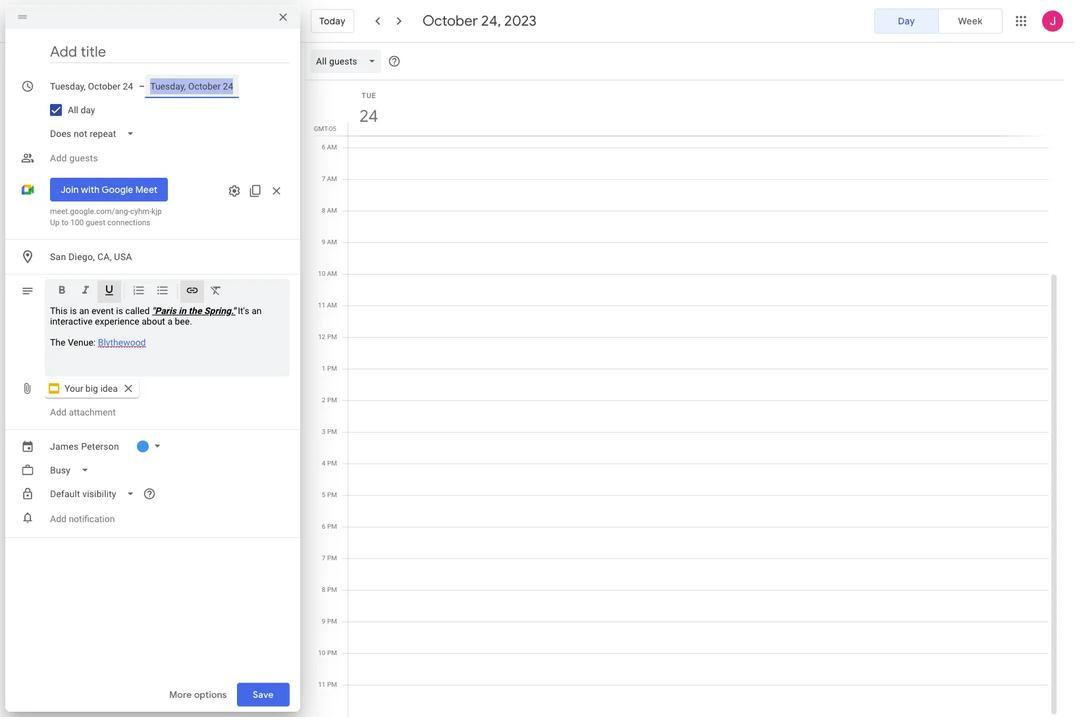Task type: vqa. For each thing, say whether or not it's contained in the screenshot.
DATE
no



Task type: locate. For each thing, give the bounding box(es) containing it.
24
[[359, 105, 378, 127]]

pm down 9 pm
[[327, 650, 337, 657]]

Description text field
[[50, 306, 285, 372]]

10 up 11 pm
[[318, 650, 326, 657]]

san
[[50, 252, 66, 262]]

7 down 6 pm
[[322, 555, 326, 562]]

1 am from the top
[[327, 144, 337, 151]]

james peterson
[[50, 441, 119, 452]]

2 11 from the top
[[318, 681, 326, 688]]

8
[[322, 207, 326, 214], [322, 586, 326, 594]]

option group
[[875, 9, 1003, 34]]

am up 12 pm at the top of page
[[327, 302, 337, 309]]

9 up 10 am
[[322, 238, 326, 246]]

diego,
[[69, 252, 95, 262]]

0 horizontal spatial an
[[79, 306, 89, 316]]

11 for 11 am
[[318, 302, 326, 309]]

add inside button
[[50, 407, 67, 418]]

1 9 from the top
[[322, 238, 326, 246]]

am down 6 am
[[327, 175, 337, 182]]

tue 24
[[359, 92, 378, 127]]

2 9 from the top
[[322, 618, 326, 625]]

6 down the 5
[[322, 523, 326, 530]]

0 vertical spatial add
[[50, 153, 67, 163]]

11 am
[[318, 302, 337, 309]]

am down '05'
[[327, 144, 337, 151]]

pm right 3
[[327, 428, 337, 435]]

10
[[318, 270, 326, 277], [318, 650, 326, 657]]

9
[[322, 238, 326, 246], [322, 618, 326, 625]]

05
[[329, 125, 337, 132]]

2023
[[505, 12, 537, 30]]

pm up 9 pm
[[327, 586, 337, 594]]

1 add from the top
[[50, 153, 67, 163]]

google
[[102, 184, 133, 196]]

1 pm
[[322, 365, 337, 372]]

7
[[322, 175, 326, 182], [322, 555, 326, 562]]

week
[[959, 15, 983, 27]]

event
[[92, 306, 114, 316]]

1 pm from the top
[[327, 333, 337, 341]]

3
[[322, 428, 326, 435]]

add attachment button
[[45, 401, 121, 424]]

gmt-05
[[314, 125, 337, 132]]

am
[[327, 144, 337, 151], [327, 175, 337, 182], [327, 207, 337, 214], [327, 238, 337, 246], [327, 270, 337, 277], [327, 302, 337, 309]]

3 pm from the top
[[327, 397, 337, 404]]

6 down gmt-05
[[322, 144, 326, 151]]

am down 7 am
[[327, 207, 337, 214]]

8 down 7 am
[[322, 207, 326, 214]]

called
[[125, 306, 150, 316]]

add guests button
[[45, 146, 290, 170]]

pm right 12
[[327, 333, 337, 341]]

7 for 7 am
[[322, 175, 326, 182]]

0 vertical spatial 8
[[322, 207, 326, 214]]

6 pm from the top
[[327, 491, 337, 499]]

3 am from the top
[[327, 207, 337, 214]]

meet
[[135, 184, 158, 196]]

2 am from the top
[[327, 175, 337, 182]]

10 up the 11 am
[[318, 270, 326, 277]]

an
[[79, 306, 89, 316], [252, 306, 262, 316]]

End date text field
[[150, 78, 234, 94]]

join with google meet
[[61, 184, 158, 196]]

1 vertical spatial 6
[[322, 523, 326, 530]]

pm down 10 pm
[[327, 681, 337, 688]]

add
[[50, 153, 67, 163], [50, 407, 67, 418], [50, 514, 67, 524]]

add left notification
[[50, 514, 67, 524]]

1 11 from the top
[[318, 302, 326, 309]]

None field
[[311, 49, 387, 73], [45, 122, 145, 146], [45, 459, 99, 482], [45, 482, 145, 506], [311, 49, 387, 73], [45, 122, 145, 146], [45, 459, 99, 482], [45, 482, 145, 506]]

1 horizontal spatial is
[[116, 306, 123, 316]]

insert link image
[[186, 284, 199, 299]]

2 6 from the top
[[322, 523, 326, 530]]

9 pm from the top
[[327, 586, 337, 594]]

in
[[179, 306, 186, 316]]

an left the event
[[79, 306, 89, 316]]

an inside it's an interactive experience about a bee.
[[252, 306, 262, 316]]

add inside button
[[50, 514, 67, 524]]

pm right 2
[[327, 397, 337, 404]]

is
[[70, 306, 77, 316], [116, 306, 123, 316]]

pm
[[327, 333, 337, 341], [327, 365, 337, 372], [327, 397, 337, 404], [327, 428, 337, 435], [327, 460, 337, 467], [327, 491, 337, 499], [327, 523, 337, 530], [327, 555, 337, 562], [327, 586, 337, 594], [327, 618, 337, 625], [327, 650, 337, 657], [327, 681, 337, 688]]

12
[[318, 333, 326, 341]]

is right the event
[[116, 306, 123, 316]]

pm down 8 pm
[[327, 618, 337, 625]]

3 add from the top
[[50, 514, 67, 524]]

2 an from the left
[[252, 306, 262, 316]]

pm up 7 pm at the bottom
[[327, 523, 337, 530]]

add left guests at the top of page
[[50, 153, 67, 163]]

11 pm
[[318, 681, 337, 688]]

am for 11 am
[[327, 302, 337, 309]]

5 pm
[[322, 491, 337, 499]]

1 an from the left
[[79, 306, 89, 316]]

october
[[423, 12, 478, 30]]

1 vertical spatial 10
[[318, 650, 326, 657]]

7 am
[[322, 175, 337, 182]]

0 vertical spatial 11
[[318, 302, 326, 309]]

5
[[322, 491, 326, 499]]

9 up 10 pm
[[322, 618, 326, 625]]

pm right 1
[[327, 365, 337, 372]]

10 pm
[[318, 650, 337, 657]]

1 horizontal spatial an
[[252, 306, 262, 316]]

2 pm
[[322, 397, 337, 404]]

am down 8 am
[[327, 238, 337, 246]]

1 6 from the top
[[322, 144, 326, 151]]

with
[[81, 184, 100, 196]]

cyhm-
[[130, 207, 152, 216]]

am for 8 am
[[327, 207, 337, 214]]

this is an event is called "paris in the spring."
[[50, 306, 236, 316]]

pm for 7 pm
[[327, 555, 337, 562]]

0 vertical spatial 6
[[322, 144, 326, 151]]

option group containing day
[[875, 9, 1003, 34]]

to
[[62, 218, 69, 227]]

10 for 10 am
[[318, 270, 326, 277]]

am for 7 am
[[327, 175, 337, 182]]

24,
[[482, 12, 501, 30]]

the
[[50, 337, 66, 348]]

8 am
[[322, 207, 337, 214]]

kjp
[[152, 207, 162, 216]]

6 for 6 pm
[[322, 523, 326, 530]]

5 am from the top
[[327, 270, 337, 277]]

1 7 from the top
[[322, 175, 326, 182]]

Day radio
[[875, 9, 939, 34]]

1 8 from the top
[[322, 207, 326, 214]]

4 am from the top
[[327, 238, 337, 246]]

1 vertical spatial 8
[[322, 586, 326, 594]]

1 vertical spatial 9
[[322, 618, 326, 625]]

2 7 from the top
[[322, 555, 326, 562]]

add inside dropdown button
[[50, 153, 67, 163]]

0 vertical spatial 10
[[318, 270, 326, 277]]

2 8 from the top
[[322, 586, 326, 594]]

2
[[322, 397, 326, 404]]

experience
[[95, 316, 139, 327]]

october 24, 2023
[[423, 12, 537, 30]]

1 vertical spatial 7
[[322, 555, 326, 562]]

2 pm from the top
[[327, 365, 337, 372]]

0 vertical spatial 7
[[322, 175, 326, 182]]

7 pm
[[322, 555, 337, 562]]

1 vertical spatial 11
[[318, 681, 326, 688]]

2 10 from the top
[[318, 650, 326, 657]]

day
[[81, 105, 95, 115]]

pm down 6 pm
[[327, 555, 337, 562]]

big
[[86, 383, 98, 394]]

2 add from the top
[[50, 407, 67, 418]]

8 for 8 pm
[[322, 586, 326, 594]]

an right it's
[[252, 306, 262, 316]]

2 vertical spatial add
[[50, 514, 67, 524]]

is right this
[[70, 306, 77, 316]]

7 down 6 am
[[322, 175, 326, 182]]

6 am from the top
[[327, 302, 337, 309]]

add down your
[[50, 407, 67, 418]]

1
[[322, 365, 326, 372]]

8 pm from the top
[[327, 555, 337, 562]]

12 pm from the top
[[327, 681, 337, 688]]

0 horizontal spatial is
[[70, 306, 77, 316]]

1 10 from the top
[[318, 270, 326, 277]]

11
[[318, 302, 326, 309], [318, 681, 326, 688]]

pm right the 5
[[327, 491, 337, 499]]

1 vertical spatial add
[[50, 407, 67, 418]]

4 pm from the top
[[327, 428, 337, 435]]

pm for 5 pm
[[327, 491, 337, 499]]

11 pm from the top
[[327, 650, 337, 657]]

0 vertical spatial 9
[[322, 238, 326, 246]]

9 pm
[[322, 618, 337, 625]]

usa
[[114, 252, 132, 262]]

11 up 12
[[318, 302, 326, 309]]

am down 9 am
[[327, 270, 337, 277]]

7 pm from the top
[[327, 523, 337, 530]]

6
[[322, 144, 326, 151], [322, 523, 326, 530]]

bulleted list image
[[156, 284, 169, 299]]

9 for 9 pm
[[322, 618, 326, 625]]

8 up 9 pm
[[322, 586, 326, 594]]

9 for 9 am
[[322, 238, 326, 246]]

5 pm from the top
[[327, 460, 337, 467]]

peterson
[[81, 441, 119, 452]]

pm right 4
[[327, 460, 337, 467]]

your big idea link
[[45, 379, 139, 398]]

gmt-
[[314, 125, 329, 132]]

10 pm from the top
[[327, 618, 337, 625]]

underline image
[[103, 284, 116, 299]]

guest
[[86, 218, 105, 227]]

bee.
[[175, 316, 192, 327]]

meet.google.com/ang-cyhm-kjp up to 100 guest connections
[[50, 207, 162, 227]]

11 down 10 pm
[[318, 681, 326, 688]]



Task type: describe. For each thing, give the bounding box(es) containing it.
3 pm
[[322, 428, 337, 435]]

pm for 8 pm
[[327, 586, 337, 594]]

up
[[50, 218, 60, 227]]

add for add guests
[[50, 153, 67, 163]]

it's
[[238, 306, 250, 316]]

pm for 3 pm
[[327, 428, 337, 435]]

8 pm
[[322, 586, 337, 594]]

san diego, ca, usa button
[[45, 245, 290, 269]]

ca,
[[97, 252, 112, 262]]

7 for 7 pm
[[322, 555, 326, 562]]

guests
[[69, 153, 98, 163]]

10 am
[[318, 270, 337, 277]]

4 pm
[[322, 460, 337, 467]]

100
[[71, 218, 84, 227]]

12 pm
[[318, 333, 337, 341]]

your
[[65, 383, 83, 394]]

this
[[50, 306, 68, 316]]

–
[[139, 81, 145, 92]]

bold image
[[55, 284, 69, 299]]

formatting options toolbar
[[45, 279, 290, 307]]

add for add notification
[[50, 514, 67, 524]]

6 am
[[322, 144, 337, 151]]

join with google meet link
[[50, 178, 168, 202]]

6 pm
[[322, 523, 337, 530]]

james
[[50, 441, 79, 452]]

blythewood link
[[98, 337, 146, 348]]

today button
[[311, 5, 354, 37]]

meet.google.com/ang-
[[50, 207, 130, 216]]

your big idea
[[65, 383, 118, 394]]

4
[[322, 460, 326, 467]]

1 is from the left
[[70, 306, 77, 316]]

pm for 4 pm
[[327, 460, 337, 467]]

join
[[61, 184, 79, 196]]

pm for 6 pm
[[327, 523, 337, 530]]

Week radio
[[939, 9, 1003, 34]]

to element
[[139, 81, 145, 92]]

24 grid
[[306, 80, 1060, 717]]

am for 9 am
[[327, 238, 337, 246]]

interactive
[[50, 316, 93, 327]]

venue:
[[68, 337, 96, 348]]

add notification
[[50, 514, 115, 524]]

pm for 11 pm
[[327, 681, 337, 688]]

remove formatting image
[[210, 284, 223, 299]]

24 column header
[[348, 80, 1050, 136]]

tuesday, october 24 element
[[354, 101, 384, 132]]

numbered list image
[[132, 284, 146, 299]]

pm for 10 pm
[[327, 650, 337, 657]]

today
[[320, 15, 346, 27]]

pm for 12 pm
[[327, 333, 337, 341]]

10 for 10 pm
[[318, 650, 326, 657]]

am for 10 am
[[327, 270, 337, 277]]

am for 6 am
[[327, 144, 337, 151]]

italic image
[[79, 284, 92, 299]]

pm for 9 pm
[[327, 618, 337, 625]]

it's an interactive experience about a bee.
[[50, 306, 262, 327]]

6 for 6 am
[[322, 144, 326, 151]]

san diego, ca, usa
[[50, 252, 132, 262]]

day
[[899, 15, 916, 27]]

add guests
[[50, 153, 98, 163]]

pm for 1 pm
[[327, 365, 337, 372]]

add for add attachment
[[50, 407, 67, 418]]

all
[[68, 105, 78, 115]]

notification
[[69, 514, 115, 524]]

8 for 8 am
[[322, 207, 326, 214]]

connections
[[107, 218, 151, 227]]

"paris
[[152, 306, 176, 316]]

all day
[[68, 105, 95, 115]]

a
[[168, 316, 173, 327]]

attachment
[[69, 407, 116, 418]]

11 for 11 pm
[[318, 681, 326, 688]]

Add title text field
[[50, 42, 290, 62]]

blythewood
[[98, 337, 146, 348]]

9 am
[[322, 238, 337, 246]]

add attachment
[[50, 407, 116, 418]]

the venue: blythewood
[[50, 337, 146, 348]]

add notification button
[[45, 503, 120, 535]]

2 is from the left
[[116, 306, 123, 316]]

about
[[142, 316, 165, 327]]

pm for 2 pm
[[327, 397, 337, 404]]

spring."
[[204, 306, 236, 316]]

the
[[189, 306, 202, 316]]

idea
[[100, 383, 118, 394]]

Start date text field
[[50, 78, 134, 94]]

tue
[[362, 92, 377, 100]]



